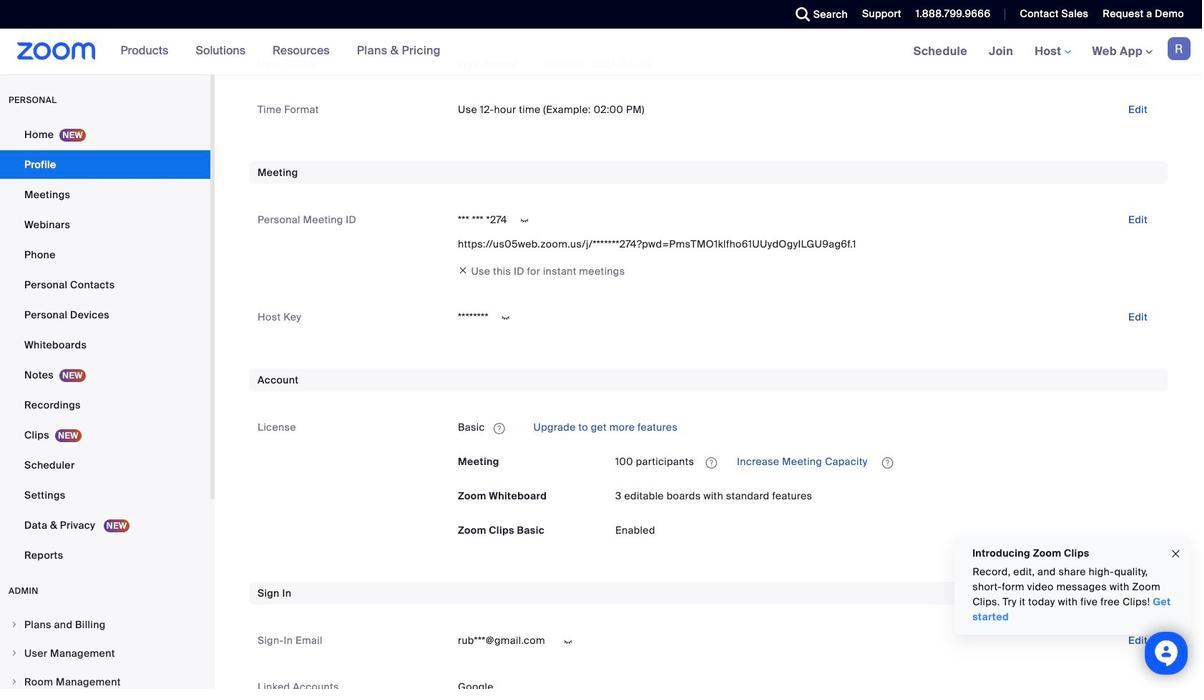 Task type: describe. For each thing, give the bounding box(es) containing it.
2 menu item from the top
[[0, 640, 210, 667]]

show personal meeting id image
[[513, 214, 536, 227]]

meetings navigation
[[903, 29, 1203, 75]]

0 vertical spatial application
[[458, 416, 1160, 439]]

zoom logo image
[[17, 42, 96, 60]]

show host key image
[[495, 312, 517, 325]]

1 menu item from the top
[[0, 611, 210, 639]]

right image for second menu item from the top of the admin menu menu
[[10, 649, 19, 658]]

close image
[[1170, 546, 1182, 562]]



Task type: locate. For each thing, give the bounding box(es) containing it.
learn more about your license type image
[[492, 424, 507, 434]]

right image for third menu item from the bottom
[[10, 621, 19, 629]]

1 vertical spatial right image
[[10, 649, 19, 658]]

product information navigation
[[110, 29, 452, 74]]

profile picture image
[[1168, 37, 1191, 60]]

0 vertical spatial right image
[[10, 621, 19, 629]]

1 vertical spatial application
[[616, 451, 1160, 474]]

2 right image from the top
[[10, 649, 19, 658]]

banner
[[0, 29, 1203, 75]]

1 vertical spatial menu item
[[0, 640, 210, 667]]

right image
[[10, 678, 19, 687]]

application
[[458, 416, 1160, 439], [616, 451, 1160, 474]]

2 vertical spatial menu item
[[0, 669, 210, 689]]

menu item
[[0, 611, 210, 639], [0, 640, 210, 667], [0, 669, 210, 689]]

learn more about your meeting license image
[[702, 457, 722, 469]]

1 right image from the top
[[10, 621, 19, 629]]

right image
[[10, 621, 19, 629], [10, 649, 19, 658]]

personal menu menu
[[0, 120, 210, 571]]

0 vertical spatial menu item
[[0, 611, 210, 639]]

admin menu menu
[[0, 611, 210, 689]]

3 menu item from the top
[[0, 669, 210, 689]]



Task type: vqa. For each thing, say whether or not it's contained in the screenshot.
3rd menu item from the top of the "Admin Menu" menu on the bottom left
yes



